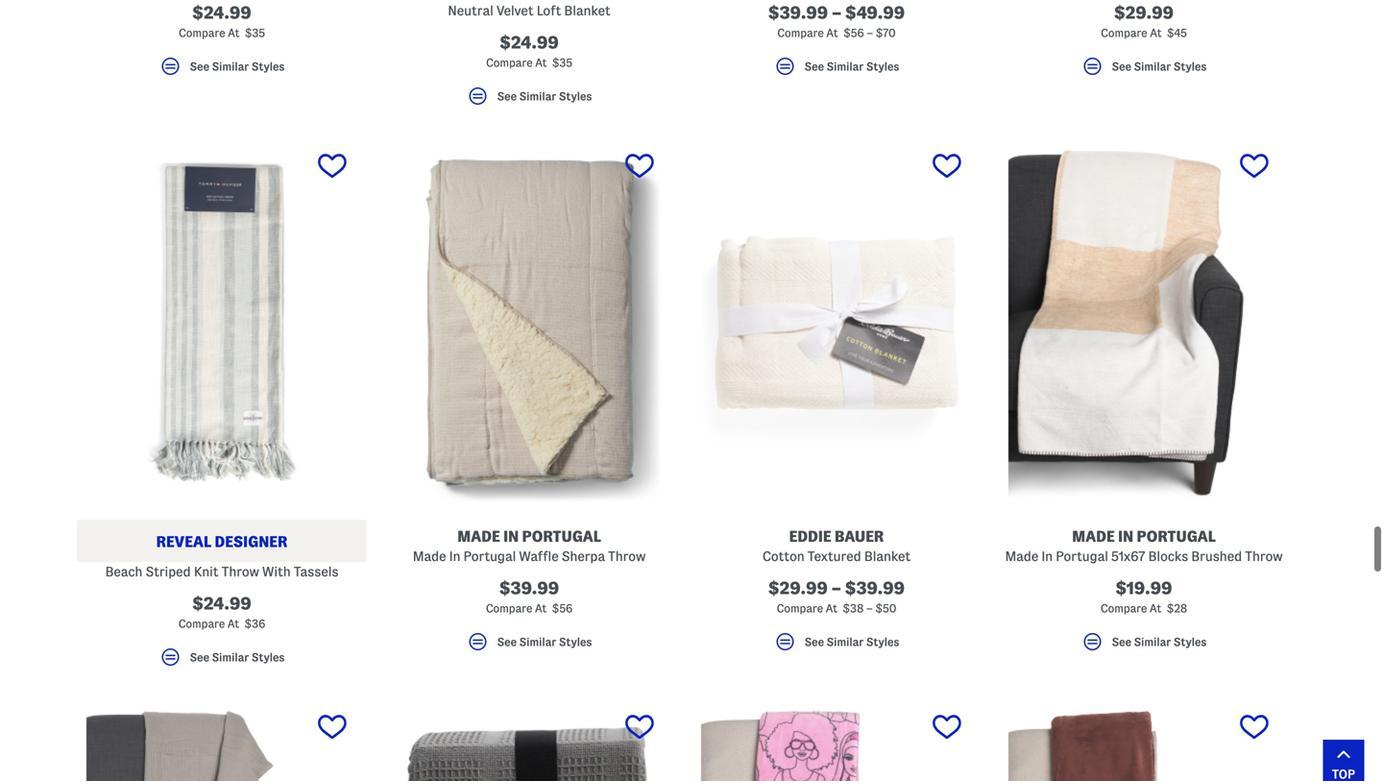 Task type: describe. For each thing, give the bounding box(es) containing it.
styles inside the 'magnolia home $29.99 compare at              $45' element
[[1174, 60, 1207, 72]]

similar inside reveal designer beach striped knit throw with tassels $24.99 compare at              $36 element
[[212, 651, 249, 663]]

brushed
[[1192, 549, 1243, 564]]

made in portugal 51x67 blocks brushed throw image
[[999, 141, 1290, 505]]

blocks
[[1149, 549, 1189, 564]]

cupcakes & cashmere $24.99 compare at              $35 element
[[77, 0, 367, 87]]

waffle
[[519, 549, 559, 564]]

$50
[[876, 603, 897, 615]]

$49.99
[[846, 3, 905, 22]]

eddie
[[790, 528, 832, 545]]

see inside the 'magnolia home $29.99 compare at              $45' element
[[1112, 60, 1132, 72]]

$39.99 – $49.99 compare at              $56 – $70
[[769, 3, 905, 39]]

1 horizontal spatial $24.99 compare at              $35
[[486, 33, 573, 69]]

berkshire blanket neutral velvet loft blanket $24.99 compare at              $35 element
[[384, 0, 675, 116]]

$56 inside $39.99 compare at              $56
[[552, 603, 573, 615]]

reveal designer
[[156, 533, 288, 550]]

eddie bauer cotton textured blanket
[[763, 528, 911, 564]]

see similar styles inside berkshire blanket neutral velvet loft blanket $24.99 compare at              $35 element
[[497, 90, 592, 102]]

throw inside reveal designer beach striped knit throw with tassels $24.99 compare at              $36 element
[[222, 565, 259, 579]]

made for $39.99
[[458, 528, 500, 545]]

made for $19.99
[[1073, 528, 1115, 545]]

blanket inside the eddie bauer cotton textured blanket
[[865, 549, 911, 564]]

similar inside made in portugal made in portugal 51x67 blocks brushed throw $19.99 compare at              $28 element
[[1135, 636, 1172, 648]]

– left $49.99
[[832, 3, 842, 22]]

compare inside $39.99 compare at              $56
[[486, 603, 533, 615]]

see inside the eddie bauer cotton textured blanket $29.99 – $39.99 compare at              $38 – $50 element
[[805, 636, 824, 648]]

loft
[[537, 3, 561, 18]]

cotton
[[763, 549, 805, 564]]

styles inside berkshire blanket neutral velvet loft blanket $24.99 compare at              $35 element
[[559, 90, 592, 102]]

similar inside made in portugal made in portugal waffle sherpa throw $39.99 compare at              $56 element
[[520, 636, 557, 648]]

cotton blanket image
[[384, 702, 675, 781]]

$24.99 compare at              $36
[[178, 594, 266, 630]]

velvet
[[497, 3, 534, 18]]

throw inside made in portugal made in portugal 51x67 blocks brushed throw
[[1246, 549, 1283, 564]]

in for $19.99
[[1042, 549, 1053, 564]]

magnolia home $29.99 compare at              $45 element
[[999, 0, 1290, 87]]

see inside made in portugal $39.99 – $49.99 compare at              $56 – $70 element
[[805, 60, 824, 72]]

portugal for $19.99
[[1056, 549, 1109, 564]]

$28
[[1167, 603, 1188, 615]]

– right $38
[[867, 603, 873, 615]]

$19.99
[[1116, 579, 1173, 598]]

see similar styles inside cupcakes & cashmere $24.99 compare at              $35 element
[[190, 60, 285, 72]]

made in portugal made in portugal 51x67 blocks brushed throw $19.99 compare at              $28 element
[[999, 141, 1290, 662]]

compare inside '$29.99 compare at              $45'
[[1101, 27, 1148, 39]]

0 horizontal spatial blanket
[[564, 3, 611, 18]]

made in portugal $39.99 – $49.99 compare at              $56 – $70 element
[[692, 0, 982, 87]]

cotton textured blanket image
[[692, 141, 982, 505]]

in for $39.99
[[504, 528, 519, 545]]

striped
[[146, 565, 191, 579]]

with
[[262, 565, 291, 579]]

$29.99 – $39.99 compare at              $38 – $50
[[769, 579, 905, 615]]

$29.99 for –
[[769, 579, 828, 598]]

portugal for $39.99
[[522, 528, 601, 545]]

made for $19.99
[[1006, 549, 1039, 564]]

$56 inside '$39.99 – $49.99 compare at              $56 – $70'
[[844, 27, 864, 39]]

$39.99 for –
[[769, 3, 829, 22]]

see similar styles inside the eddie bauer cotton textured blanket $29.99 – $39.99 compare at              $38 – $50 element
[[805, 636, 900, 648]]

portugal for $19.99
[[1137, 528, 1216, 545]]

1 vertical spatial $24.99
[[500, 33, 559, 52]]

similar inside the eddie bauer cotton textured blanket $29.99 – $39.99 compare at              $38 – $50 element
[[827, 636, 864, 648]]

see inside made in portugal made in portugal waffle sherpa throw $39.99 compare at              $56 element
[[497, 636, 517, 648]]

eddie bauer cotton textured blanket $29.99 – $39.99 compare at              $38 – $50 element
[[692, 141, 982, 662]]

see inside made in portugal made in portugal 51x67 blocks brushed throw $19.99 compare at              $28 element
[[1112, 636, 1132, 648]]

styles inside made in portugal $39.99 – $49.99 compare at              $56 – $70 element
[[867, 60, 900, 72]]



Task type: locate. For each thing, give the bounding box(es) containing it.
0 vertical spatial $56
[[844, 27, 864, 39]]

–
[[832, 3, 842, 22], [867, 27, 874, 39], [832, 579, 842, 598], [867, 603, 873, 615]]

portugal inside "made in portugal made in portugal waffle sherpa throw"
[[464, 549, 516, 564]]

made up $39.99 compare at              $56
[[458, 528, 500, 545]]

made in portugal made in portugal waffle sherpa throw $39.99 compare at              $56 element
[[384, 141, 675, 662]]

$36
[[245, 618, 266, 630]]

similar inside made in portugal $39.99 – $49.99 compare at              $56 – $70 element
[[827, 60, 864, 72]]

0 vertical spatial blanket
[[564, 3, 611, 18]]

$45
[[1168, 27, 1188, 39]]

$39.99
[[769, 3, 829, 22], [500, 579, 559, 598], [845, 579, 905, 598]]

0 vertical spatial $29.99
[[1115, 3, 1174, 22]]

knit
[[194, 565, 219, 579]]

2 portugal from the left
[[1137, 528, 1216, 545]]

$35
[[245, 27, 265, 39], [552, 57, 573, 69]]

blanket down bauer
[[865, 549, 911, 564]]

0 horizontal spatial in
[[504, 528, 519, 545]]

1 horizontal spatial in
[[1119, 528, 1134, 545]]

made up 51x67
[[1073, 528, 1115, 545]]

beach striped knit throw with tassels
[[105, 565, 339, 579]]

1 horizontal spatial portugal
[[1137, 528, 1216, 545]]

2 horizontal spatial throw
[[1246, 549, 1283, 564]]

$29.99 compare at              $45
[[1101, 3, 1188, 39]]

$39.99 up $50 on the bottom right of page
[[845, 579, 905, 598]]

see similar styles inside made in portugal $39.99 – $49.99 compare at              $56 – $70 element
[[805, 60, 900, 72]]

beach striped knit throw with tassels image
[[77, 141, 367, 505]]

1 horizontal spatial blanket
[[865, 549, 911, 564]]

0 horizontal spatial $24.99 compare at              $35
[[179, 3, 265, 39]]

portugal up sherpa
[[522, 528, 601, 545]]

compare inside $24.99 compare at              $36
[[178, 618, 225, 630]]

see
[[190, 60, 209, 72], [805, 60, 824, 72], [1112, 60, 1132, 72], [497, 90, 517, 102], [497, 636, 517, 648], [805, 636, 824, 648], [1112, 636, 1132, 648], [190, 651, 209, 663]]

portugal inside "made in portugal made in portugal waffle sherpa throw"
[[522, 528, 601, 545]]

$70
[[876, 27, 896, 39]]

0 horizontal spatial made
[[413, 549, 446, 564]]

1 horizontal spatial $39.99
[[769, 3, 829, 22]]

bauer
[[835, 528, 884, 545]]

2 vertical spatial $24.99
[[192, 594, 252, 613]]

made in portugal made in portugal waffle sherpa throw
[[413, 528, 646, 564]]

portugal left 51x67
[[1056, 549, 1109, 564]]

similar inside the 'magnolia home $29.99 compare at              $45' element
[[1135, 60, 1172, 72]]

portugal
[[522, 528, 601, 545], [1137, 528, 1216, 545]]

2 in from the left
[[1119, 528, 1134, 545]]

throw down designer
[[222, 565, 259, 579]]

reveal
[[156, 533, 211, 550]]

$38
[[843, 603, 864, 615]]

1 made from the left
[[458, 528, 500, 545]]

designer
[[215, 533, 288, 550]]

in up 51x67
[[1119, 528, 1134, 545]]

2 horizontal spatial $39.99
[[845, 579, 905, 598]]

0 horizontal spatial throw
[[222, 565, 259, 579]]

compare inside '$39.99 – $49.99 compare at              $56 – $70'
[[778, 27, 824, 39]]

portugal inside made in portugal made in portugal 51x67 blocks brushed throw
[[1056, 549, 1109, 564]]

made
[[458, 528, 500, 545], [1073, 528, 1115, 545]]

styles
[[252, 60, 285, 72], [867, 60, 900, 72], [1174, 60, 1207, 72], [559, 90, 592, 102], [559, 636, 592, 648], [867, 636, 900, 648], [1174, 636, 1207, 648], [252, 651, 285, 663]]

– left the $70
[[867, 27, 874, 39]]

portugal
[[464, 549, 516, 564], [1056, 549, 1109, 564]]

see inside reveal designer beach striped knit throw with tassels $24.99 compare at              $36 element
[[190, 651, 209, 663]]

made inside made in portugal made in portugal 51x67 blocks brushed throw
[[1073, 528, 1115, 545]]

$39.99 inside $29.99 – $39.99 compare at              $38 – $50
[[845, 579, 905, 598]]

see similar styles inside made in portugal made in portugal 51x67 blocks brushed throw $19.99 compare at              $28 element
[[1112, 636, 1207, 648]]

$29.99
[[1115, 3, 1174, 22], [769, 579, 828, 598]]

2 portugal from the left
[[1056, 549, 1109, 564]]

1 horizontal spatial throw
[[608, 549, 646, 564]]

1 portugal from the left
[[464, 549, 516, 564]]

$39.99 down waffle
[[500, 579, 559, 598]]

2 made from the left
[[1073, 528, 1115, 545]]

compare inside $29.99 – $39.99 compare at              $38 – $50
[[777, 603, 824, 615]]

1 vertical spatial blanket
[[865, 549, 911, 564]]

throw right sherpa
[[608, 549, 646, 564]]

styles inside cupcakes & cashmere $24.99 compare at              $35 element
[[252, 60, 285, 72]]

0 horizontal spatial $56
[[552, 603, 573, 615]]

portugal left waffle
[[464, 549, 516, 564]]

0 vertical spatial $35
[[245, 27, 265, 39]]

blanket
[[564, 3, 611, 18], [865, 549, 911, 564]]

throw inside "made in portugal made in portugal waffle sherpa throw"
[[608, 549, 646, 564]]

neutral velvet loft blanket
[[448, 3, 611, 18]]

1 horizontal spatial made
[[1006, 549, 1039, 564]]

similar inside cupcakes & cashmere $24.99 compare at              $35 element
[[212, 60, 249, 72]]

2 in from the left
[[1042, 549, 1053, 564]]

in for $19.99
[[1119, 528, 1134, 545]]

portugal inside made in portugal made in portugal 51x67 blocks brushed throw
[[1137, 528, 1216, 545]]

1 horizontal spatial made
[[1073, 528, 1115, 545]]

see inside cupcakes & cashmere $24.99 compare at              $35 element
[[190, 60, 209, 72]]

0 horizontal spatial $39.99
[[500, 579, 559, 598]]

see similar styles button
[[77, 55, 367, 87], [692, 55, 982, 87], [999, 55, 1290, 87], [384, 85, 675, 116], [384, 630, 675, 662], [692, 630, 982, 662], [999, 630, 1290, 662], [77, 646, 367, 677]]

made
[[413, 549, 446, 564], [1006, 549, 1039, 564]]

made in portugal waffle sherpa throw image
[[384, 141, 675, 505]]

$29.99 inside '$29.99 compare at              $45'
[[1115, 3, 1174, 22]]

0 horizontal spatial portugal
[[464, 549, 516, 564]]

1 in from the left
[[504, 528, 519, 545]]

made inside made in portugal made in portugal 51x67 blocks brushed throw
[[1006, 549, 1039, 564]]

beach
[[105, 565, 142, 579]]

$19.99 compare at              $28
[[1101, 579, 1188, 615]]

0 horizontal spatial made
[[458, 528, 500, 545]]

2 made from the left
[[1006, 549, 1039, 564]]

tassels
[[294, 565, 339, 579]]

in inside made in portugal made in portugal 51x67 blocks brushed throw
[[1042, 549, 1053, 564]]

in inside "made in portugal made in portugal waffle sherpa throw"
[[504, 528, 519, 545]]

made for $39.99
[[413, 549, 446, 564]]

styles inside made in portugal made in portugal waffle sherpa throw $39.99 compare at              $56 element
[[559, 636, 592, 648]]

see similar styles inside reveal designer beach striped knit throw with tassels $24.99 compare at              $36 element
[[190, 651, 285, 663]]

$29.99 down "cotton"
[[769, 579, 828, 598]]

sherpa
[[562, 549, 605, 564]]

$56 down sherpa
[[552, 603, 573, 615]]

$56 down $49.99
[[844, 27, 864, 39]]

reveal designer beach striped knit throw with tassels $24.99 compare at              $36 element
[[77, 141, 367, 677]]

$39.99 for compare
[[500, 579, 559, 598]]

1 vertical spatial $56
[[552, 603, 573, 615]]

$24.99 inside $24.99 compare at              $36
[[192, 594, 252, 613]]

made inside "made in portugal made in portugal waffle sherpa throw"
[[458, 528, 500, 545]]

see similar styles inside the 'magnolia home $29.99 compare at              $45' element
[[1112, 60, 1207, 72]]

styles inside the eddie bauer cotton textured blanket $29.99 – $39.99 compare at              $38 – $50 element
[[867, 636, 900, 648]]

in up $39.99 compare at              $56
[[504, 528, 519, 545]]

0 horizontal spatial portugal
[[522, 528, 601, 545]]

in left waffle
[[449, 549, 461, 564]]

in inside "made in portugal made in portugal waffle sherpa throw"
[[449, 549, 461, 564]]

$29.99 for compare
[[1115, 3, 1174, 22]]

0 horizontal spatial $35
[[245, 27, 265, 39]]

made inside "made in portugal made in portugal waffle sherpa throw"
[[413, 549, 446, 564]]

$39.99 compare at              $56
[[486, 579, 573, 615]]

see inside berkshire blanket neutral velvet loft blanket $24.99 compare at              $35 element
[[497, 90, 517, 102]]

1 horizontal spatial $35
[[552, 57, 573, 69]]

$24.99 compare at              $35
[[179, 3, 265, 39], [486, 33, 573, 69]]

– down textured
[[832, 579, 842, 598]]

similar inside berkshire blanket neutral velvet loft blanket $24.99 compare at              $35 element
[[520, 90, 557, 102]]

similar
[[212, 60, 249, 72], [827, 60, 864, 72], [1135, 60, 1172, 72], [520, 90, 557, 102], [520, 636, 557, 648], [827, 636, 864, 648], [1135, 636, 1172, 648], [212, 651, 249, 663]]

1 horizontal spatial $29.99
[[1115, 3, 1174, 22]]

51x67
[[1112, 549, 1146, 564]]

0 vertical spatial $24.99
[[192, 3, 252, 22]]

blanket right loft on the top of page
[[564, 3, 611, 18]]

1 vertical spatial $29.99
[[769, 579, 828, 598]]

0 horizontal spatial in
[[449, 549, 461, 564]]

in
[[449, 549, 461, 564], [1042, 549, 1053, 564]]

textured
[[808, 549, 862, 564]]

throw
[[608, 549, 646, 564], [1246, 549, 1283, 564], [222, 565, 259, 579]]

styles inside made in portugal made in portugal 51x67 blocks brushed throw $19.99 compare at              $28 element
[[1174, 636, 1207, 648]]

1 horizontal spatial portugal
[[1056, 549, 1109, 564]]

1 in from the left
[[449, 549, 461, 564]]

in
[[504, 528, 519, 545], [1119, 528, 1134, 545]]

0 horizontal spatial $29.99
[[769, 579, 828, 598]]

$24.99
[[192, 3, 252, 22], [500, 33, 559, 52], [192, 594, 252, 613]]

$56
[[844, 27, 864, 39], [552, 603, 573, 615]]

made in portugal made in portugal 51x67 blocks brushed throw
[[1006, 528, 1283, 564]]

compare
[[179, 27, 225, 39], [778, 27, 824, 39], [1101, 27, 1148, 39], [486, 57, 533, 69], [486, 603, 533, 615], [777, 603, 824, 615], [1101, 603, 1148, 615], [178, 618, 225, 630]]

see similar styles inside made in portugal made in portugal waffle sherpa throw $39.99 compare at              $56 element
[[497, 636, 592, 648]]

in for $39.99
[[449, 549, 461, 564]]

1 horizontal spatial in
[[1042, 549, 1053, 564]]

neutral
[[448, 3, 494, 18]]

throw right brushed
[[1246, 549, 1283, 564]]

in left 51x67
[[1042, 549, 1053, 564]]

portugal for $39.99
[[464, 549, 516, 564]]

1 made from the left
[[413, 549, 446, 564]]

1 horizontal spatial $56
[[844, 27, 864, 39]]

styles inside reveal designer beach striped knit throw with tassels $24.99 compare at              $36 element
[[252, 651, 285, 663]]

$29.99 inside $29.99 – $39.99 compare at              $38 – $50
[[769, 579, 828, 598]]

$29.99 up $45
[[1115, 3, 1174, 22]]

portugal up 'blocks'
[[1137, 528, 1216, 545]]

1 vertical spatial $35
[[552, 57, 573, 69]]

1 portugal from the left
[[522, 528, 601, 545]]

$39.99 inside '$39.99 – $49.99 compare at              $56 – $70'
[[769, 3, 829, 22]]

compare inside $19.99 compare at              $28
[[1101, 603, 1148, 615]]

$39.99 left $49.99
[[769, 3, 829, 22]]

$39.99 inside $39.99 compare at              $56
[[500, 579, 559, 598]]

in inside made in portugal made in portugal 51x67 blocks brushed throw
[[1119, 528, 1134, 545]]

see similar styles
[[190, 60, 285, 72], [805, 60, 900, 72], [1112, 60, 1207, 72], [497, 90, 592, 102], [497, 636, 592, 648], [805, 636, 900, 648], [1112, 636, 1207, 648], [190, 651, 285, 663]]



Task type: vqa. For each thing, say whether or not it's contained in the screenshot.
T.J.Maxx,
no



